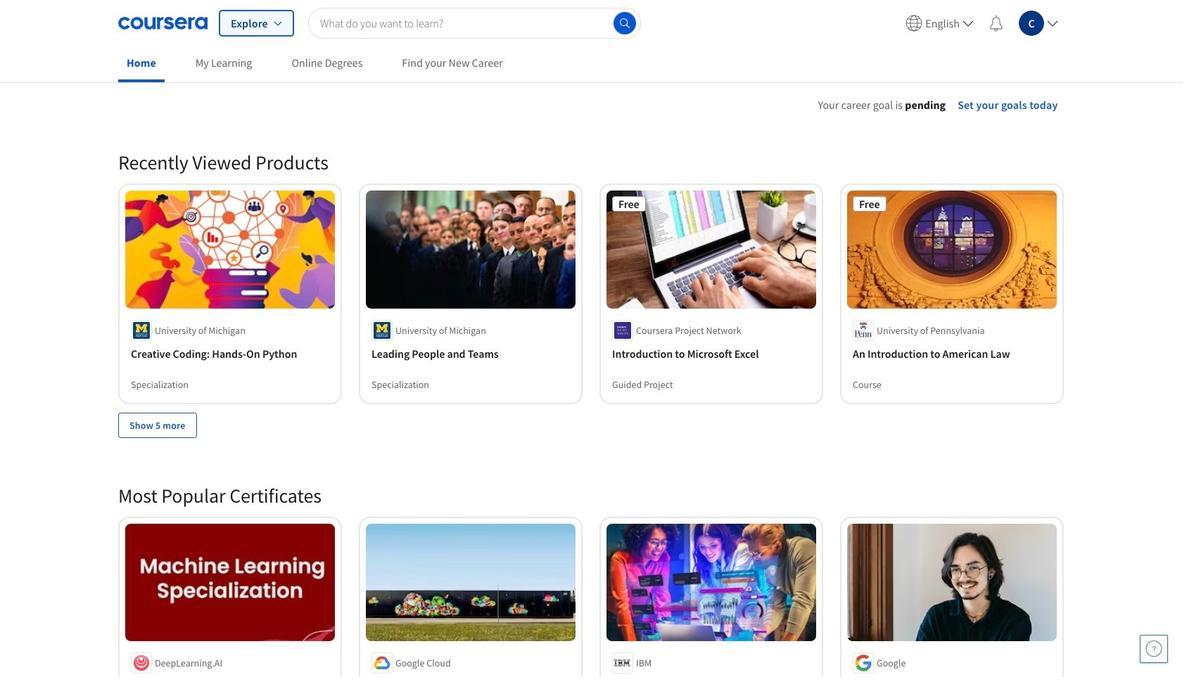 Task type: locate. For each thing, give the bounding box(es) containing it.
menu
[[900, 0, 1064, 46]]

None search field
[[308, 7, 641, 38]]

What do you want to learn? text field
[[308, 7, 641, 38]]

help center image
[[1146, 641, 1163, 658]]



Task type: describe. For each thing, give the bounding box(es) containing it.
most popular certificates collection element
[[110, 461, 1073, 678]]

recently viewed products collection element
[[110, 127, 1073, 461]]

coursera image
[[118, 12, 208, 34]]



Task type: vqa. For each thing, say whether or not it's contained in the screenshot.
what to the top
no



